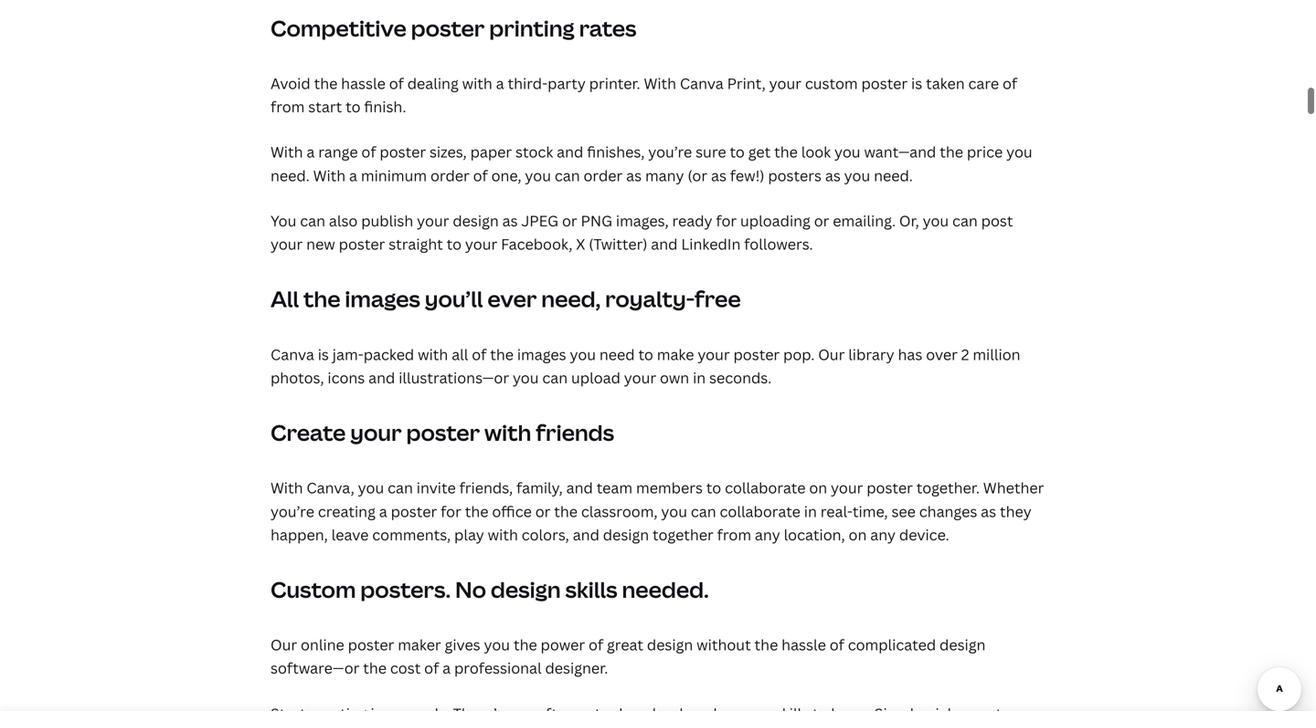 Task type: describe. For each thing, give the bounding box(es) containing it.
of up finish.
[[389, 74, 404, 93]]

a inside avoid the hassle of dealing with a third-party printer. with canva print, your custom poster is taken care of from start to finish.
[[496, 74, 504, 93]]

invite
[[417, 479, 456, 498]]

avoid
[[271, 74, 310, 93]]

you're inside with canva, you can invite friends, family, and team members to collaborate on your poster together. whether you're creating a poster for the office or the classroom, you can collaborate in real-time, see changes as they happen, leave comments, play with colors, and design together from any location, on any device.
[[271, 502, 314, 522]]

together
[[653, 525, 714, 545]]

one,
[[491, 166, 521, 185]]

design right the complicated at the bottom right of the page
[[940, 636, 986, 655]]

custom posters. no design skills needed.
[[271, 575, 709, 605]]

classroom,
[[581, 502, 658, 522]]

the inside canva is jam-packed with all of the images you need to make your poster pop. our library has over 2 million photos, icons and illustrations—or you can upload your own in seconds.
[[490, 345, 514, 364]]

you down members
[[661, 502, 687, 522]]

device.
[[899, 525, 949, 545]]

as right (or
[[711, 166, 726, 185]]

with inside canva is jam-packed with all of the images you need to make your poster pop. our library has over 2 million photos, icons and illustrations—or you can upload your own in seconds.
[[418, 345, 448, 364]]

with a range of poster sizes, paper stock and finishes, you're sure to get the look you want—and the price you need. with a minimum order of one, you can order as many (or as few!) posters as you need.
[[271, 142, 1032, 185]]

poster up the dealing
[[411, 13, 485, 43]]

1 need. from the left
[[271, 166, 310, 185]]

designer.
[[545, 659, 608, 679]]

canva inside canva is jam-packed with all of the images you need to make your poster pop. our library has over 2 million photos, icons and illustrations—or you can upload your own in seconds.
[[271, 345, 314, 364]]

0 vertical spatial on
[[809, 479, 827, 498]]

finishes,
[[587, 142, 645, 162]]

new
[[306, 234, 335, 254]]

family,
[[516, 479, 563, 498]]

and inside canva is jam-packed with all of the images you need to make your poster pop. our library has over 2 million photos, icons and illustrations—or you can upload your own in seconds.
[[368, 368, 395, 388]]

icons
[[328, 368, 365, 388]]

can left post
[[952, 211, 978, 231]]

and left team
[[566, 479, 593, 498]]

a left range
[[306, 142, 315, 162]]

professional
[[454, 659, 542, 679]]

make
[[657, 345, 694, 364]]

the up play
[[465, 502, 488, 522]]

in inside canva is jam-packed with all of the images you need to make your poster pop. our library has over 2 million photos, icons and illustrations—or you can upload your own in seconds.
[[693, 368, 706, 388]]

you'll
[[425, 284, 483, 314]]

to inside with a range of poster sizes, paper stock and finishes, you're sure to get the look you want—and the price you need. with a minimum order of one, you can order as many (or as few!) posters as you need.
[[730, 142, 745, 162]]

your inside with canva, you can invite friends, family, and team members to collaborate on your poster together. whether you're creating a poster for the office or the classroom, you can collaborate in real-time, see changes as they happen, leave comments, play with colors, and design together from any location, on any device.
[[831, 479, 863, 498]]

dealing
[[407, 74, 459, 93]]

complicated
[[848, 636, 936, 655]]

poster inside the "our online poster maker gives you the power of great design without the hassle of complicated design software—or the cost of a professional designer."
[[348, 636, 394, 655]]

you up emailing.
[[844, 166, 870, 185]]

sure
[[696, 142, 726, 162]]

gives
[[445, 636, 480, 655]]

over
[[926, 345, 958, 364]]

team
[[597, 479, 633, 498]]

want—and
[[864, 142, 936, 162]]

you
[[271, 211, 296, 231]]

post
[[981, 211, 1013, 231]]

without
[[697, 636, 751, 655]]

of right range
[[361, 142, 376, 162]]

taken
[[926, 74, 965, 93]]

paper
[[470, 142, 512, 162]]

can up the together
[[691, 502, 716, 522]]

the up colors, on the left of page
[[554, 502, 578, 522]]

library
[[848, 345, 894, 364]]

images inside canva is jam-packed with all of the images you need to make your poster pop. our library has over 2 million photos, icons and illustrations—or you can upload your own in seconds.
[[517, 345, 566, 364]]

skills
[[565, 575, 617, 605]]

finish.
[[364, 97, 406, 117]]

hassle inside avoid the hassle of dealing with a third-party printer. with canva print, your custom poster is taken care of from start to finish.
[[341, 74, 386, 93]]

or inside with canva, you can invite friends, family, and team members to collaborate on your poster together. whether you're creating a poster for the office or the classroom, you can collaborate in real-time, see changes as they happen, leave comments, play with colors, and design together from any location, on any device.
[[535, 502, 551, 522]]

leave
[[331, 525, 369, 545]]

jpeg
[[521, 211, 558, 231]]

design right great
[[647, 636, 693, 655]]

competitive poster printing rates
[[271, 13, 636, 43]]

poster inside canva is jam-packed with all of the images you need to make your poster pop. our library has over 2 million photos, icons and illustrations—or you can upload your own in seconds.
[[733, 345, 780, 364]]

pop.
[[783, 345, 815, 364]]

power
[[541, 636, 585, 655]]

your down the you
[[271, 234, 303, 254]]

price
[[967, 142, 1003, 162]]

with left range
[[271, 142, 303, 162]]

can left the invite
[[388, 479, 413, 498]]

our inside canva is jam-packed with all of the images you need to make your poster pop. our library has over 2 million photos, icons and illustrations—or you can upload your own in seconds.
[[818, 345, 845, 364]]

(twitter)
[[589, 234, 647, 254]]

2
[[961, 345, 969, 364]]

from inside avoid the hassle of dealing with a third-party printer. with canva print, your custom poster is taken care of from start to finish.
[[271, 97, 305, 117]]

your left facebook,
[[465, 234, 497, 254]]

illustrations—or
[[399, 368, 509, 388]]

as down look
[[825, 166, 841, 185]]

poster inside you can also publish your design as jpeg or png images, ready for uploading or emailing. or, you can post your new poster straight to your facebook, x (twitter) and linkedin followers.
[[339, 234, 385, 254]]

of right cost
[[424, 659, 439, 679]]

you can also publish your design as jpeg or png images, ready for uploading or emailing. or, you can post your new poster straight to your facebook, x (twitter) and linkedin followers.
[[271, 211, 1013, 254]]

the right all
[[303, 284, 340, 314]]

and inside with a range of poster sizes, paper stock and finishes, you're sure to get the look you want—and the price you need. with a minimum order of one, you can order as many (or as few!) posters as you need.
[[557, 142, 583, 162]]

the right the without
[[754, 636, 778, 655]]

our online poster maker gives you the power of great design without the hassle of complicated design software—or the cost of a professional designer.
[[271, 636, 986, 679]]

free
[[695, 284, 741, 314]]

our inside the "our online poster maker gives you the power of great design without the hassle of complicated design software—or the cost of a professional designer."
[[271, 636, 297, 655]]

the left cost
[[363, 659, 387, 679]]

ever
[[487, 284, 537, 314]]

they
[[1000, 502, 1032, 522]]

can up new
[[300, 211, 325, 231]]

to inside canva is jam-packed with all of the images you need to make your poster pop. our library has over 2 million photos, icons and illustrations—or you can upload your own in seconds.
[[638, 345, 653, 364]]

colors,
[[522, 525, 569, 545]]

comments,
[[372, 525, 451, 545]]

custom
[[271, 575, 356, 605]]

need,
[[541, 284, 601, 314]]

printer.
[[589, 74, 640, 93]]

your inside avoid the hassle of dealing with a third-party printer. with canva print, your custom poster is taken care of from start to finish.
[[769, 74, 801, 93]]

for inside you can also publish your design as jpeg or png images, ready for uploading or emailing. or, you can post your new poster straight to your facebook, x (twitter) and linkedin followers.
[[716, 211, 737, 231]]

poster inside avoid the hassle of dealing with a third-party printer. with canva print, your custom poster is taken care of from start to finish.
[[861, 74, 908, 93]]

seconds.
[[709, 368, 772, 388]]

and inside you can also publish your design as jpeg or png images, ready for uploading or emailing. or, you can post your new poster straight to your facebook, x (twitter) and linkedin followers.
[[651, 234, 678, 254]]

can inside canva is jam-packed with all of the images you need to make your poster pop. our library has over 2 million photos, icons and illustrations—or you can upload your own in seconds.
[[542, 368, 568, 388]]

can inside with a range of poster sizes, paper stock and finishes, you're sure to get the look you want—and the price you need. with a minimum order of one, you can order as many (or as few!) posters as you need.
[[555, 166, 580, 185]]

cost
[[390, 659, 421, 679]]

a down range
[[349, 166, 357, 185]]

of down paper
[[473, 166, 488, 185]]

the left price at the top of the page
[[940, 142, 963, 162]]

location,
[[784, 525, 845, 545]]

your up 'seconds.'
[[698, 345, 730, 364]]

with inside avoid the hassle of dealing with a third-party printer. with canva print, your custom poster is taken care of from start to finish.
[[644, 74, 676, 93]]

poster up the invite
[[406, 418, 480, 448]]

custom
[[805, 74, 858, 93]]

you inside the "our online poster maker gives you the power of great design without the hassle of complicated design software—or the cost of a professional designer."
[[484, 636, 510, 655]]

followers.
[[744, 234, 813, 254]]

whether
[[983, 479, 1044, 498]]

needed.
[[622, 575, 709, 605]]

you inside you can also publish your design as jpeg or png images, ready for uploading or emailing. or, you can post your new poster straight to your facebook, x (twitter) and linkedin followers.
[[923, 211, 949, 231]]

as inside with canva, you can invite friends, family, and team members to collaborate on your poster together. whether you're creating a poster for the office or the classroom, you can collaborate in real-time, see changes as they happen, leave comments, play with colors, and design together from any location, on any device.
[[981, 502, 996, 522]]

print,
[[727, 74, 766, 93]]

of left great
[[589, 636, 603, 655]]

design right no
[[491, 575, 561, 605]]

the up posters
[[774, 142, 798, 162]]

uploading
[[740, 211, 810, 231]]

you right price at the top of the page
[[1006, 142, 1032, 162]]

facebook,
[[501, 234, 572, 254]]

0 vertical spatial collaborate
[[725, 479, 806, 498]]

2 horizontal spatial or
[[814, 211, 829, 231]]

minimum
[[361, 166, 427, 185]]

in inside with canva, you can invite friends, family, and team members to collaborate on your poster together. whether you're creating a poster for the office or the classroom, you can collaborate in real-time, see changes as they happen, leave comments, play with colors, and design together from any location, on any device.
[[804, 502, 817, 522]]

png
[[581, 211, 612, 231]]

avoid the hassle of dealing with a third-party printer. with canva print, your custom poster is taken care of from start to finish.
[[271, 74, 1017, 117]]

1 horizontal spatial or
[[562, 211, 577, 231]]

publish
[[361, 211, 413, 231]]

jam-
[[332, 345, 363, 364]]

few!)
[[730, 166, 764, 185]]



Task type: vqa. For each thing, say whether or not it's contained in the screenshot.
right Canva
yes



Task type: locate. For each thing, give the bounding box(es) containing it.
with inside with canva, you can invite friends, family, and team members to collaborate on your poster together. whether you're creating a poster for the office or the classroom, you can collaborate in real-time, see changes as they happen, leave comments, play with colors, and design together from any location, on any device.
[[488, 525, 518, 545]]

with up 'friends,'
[[484, 418, 531, 448]]

is inside canva is jam-packed with all of the images you need to make your poster pop. our library has over 2 million photos, icons and illustrations—or you can upload your own in seconds.
[[318, 345, 329, 364]]

as down finishes,
[[626, 166, 642, 185]]

x
[[576, 234, 585, 254]]

party
[[548, 74, 586, 93]]

get
[[748, 142, 771, 162]]

0 horizontal spatial for
[[441, 502, 461, 522]]

1 horizontal spatial our
[[818, 345, 845, 364]]

order down finishes,
[[584, 166, 623, 185]]

third-
[[508, 74, 548, 93]]

poster up comments, at the bottom
[[391, 502, 437, 522]]

0 vertical spatial for
[[716, 211, 737, 231]]

canva,
[[306, 479, 354, 498]]

the up professional
[[514, 636, 537, 655]]

0 horizontal spatial images
[[345, 284, 420, 314]]

with inside with canva, you can invite friends, family, and team members to collaborate on your poster together. whether you're creating a poster for the office or the classroom, you can collaborate in real-time, see changes as they happen, leave comments, play with colors, and design together from any location, on any device.
[[271, 479, 303, 498]]

great
[[607, 636, 643, 655]]

your
[[769, 74, 801, 93], [417, 211, 449, 231], [271, 234, 303, 254], [465, 234, 497, 254], [698, 345, 730, 364], [624, 368, 656, 388], [350, 418, 402, 448], [831, 479, 863, 498]]

(or
[[688, 166, 707, 185]]

design down one,
[[453, 211, 499, 231]]

0 horizontal spatial is
[[318, 345, 329, 364]]

design inside you can also publish your design as jpeg or png images, ready for uploading or emailing. or, you can post your new poster straight to your facebook, x (twitter) and linkedin followers.
[[453, 211, 499, 231]]

together.
[[916, 479, 980, 498]]

from down avoid
[[271, 97, 305, 117]]

1 horizontal spatial images
[[517, 345, 566, 364]]

poster up minimum
[[380, 142, 426, 162]]

printing
[[489, 13, 575, 43]]

upload
[[571, 368, 620, 388]]

images up packed
[[345, 284, 420, 314]]

you up upload
[[570, 345, 596, 364]]

royalty-
[[605, 284, 695, 314]]

with canva, you can invite friends, family, and team members to collaborate on your poster together. whether you're creating a poster for the office or the classroom, you can collaborate in real-time, see changes as they happen, leave comments, play with colors, and design together from any location, on any device.
[[271, 479, 1044, 545]]

emailing.
[[833, 211, 896, 231]]

design down classroom,
[[603, 525, 649, 545]]

no
[[455, 575, 486, 605]]

poster up 'seconds.'
[[733, 345, 780, 364]]

1 horizontal spatial from
[[717, 525, 751, 545]]

1 vertical spatial is
[[318, 345, 329, 364]]

to inside you can also publish your design as jpeg or png images, ready for uploading or emailing. or, you can post your new poster straight to your facebook, x (twitter) and linkedin followers.
[[447, 234, 462, 254]]

1 vertical spatial hassle
[[782, 636, 826, 655]]

1 horizontal spatial canva
[[680, 74, 724, 93]]

or,
[[899, 211, 919, 231]]

1 horizontal spatial on
[[849, 525, 867, 545]]

of right all at the left of the page
[[472, 345, 487, 364]]

1 vertical spatial canva
[[271, 345, 314, 364]]

0 vertical spatial hassle
[[341, 74, 386, 93]]

is inside avoid the hassle of dealing with a third-party printer. with canva print, your custom poster is taken care of from start to finish.
[[911, 74, 922, 93]]

sizes,
[[429, 142, 467, 162]]

collaborate
[[725, 479, 806, 498], [720, 502, 800, 522]]

happen,
[[271, 525, 328, 545]]

our left online
[[271, 636, 297, 655]]

with left canva,
[[271, 479, 303, 498]]

0 horizontal spatial our
[[271, 636, 297, 655]]

0 horizontal spatial need.
[[271, 166, 310, 185]]

1 vertical spatial our
[[271, 636, 297, 655]]

0 horizontal spatial canva
[[271, 345, 314, 364]]

in right own
[[693, 368, 706, 388]]

changes
[[919, 502, 977, 522]]

you're up happen,
[[271, 502, 314, 522]]

0 vertical spatial canva
[[680, 74, 724, 93]]

canva is jam-packed with all of the images you need to make your poster pop. our library has over 2 million photos, icons and illustrations—or you can upload your own in seconds.
[[271, 345, 1020, 388]]

linkedin
[[681, 234, 741, 254]]

a down gives
[[442, 659, 451, 679]]

0 horizontal spatial you're
[[271, 502, 314, 522]]

our
[[818, 345, 845, 364], [271, 636, 297, 655]]

from right the together
[[717, 525, 751, 545]]

to right members
[[706, 479, 721, 498]]

you right look
[[834, 142, 861, 162]]

has
[[898, 345, 922, 364]]

0 vertical spatial is
[[911, 74, 922, 93]]

straight
[[389, 234, 443, 254]]

need.
[[271, 166, 310, 185], [874, 166, 913, 185]]

our right pop.
[[818, 345, 845, 364]]

in
[[693, 368, 706, 388], [804, 502, 817, 522]]

1 horizontal spatial is
[[911, 74, 922, 93]]

poster up see
[[867, 479, 913, 498]]

1 vertical spatial in
[[804, 502, 817, 522]]

from
[[271, 97, 305, 117], [717, 525, 751, 545]]

1 any from the left
[[755, 525, 780, 545]]

you up professional
[[484, 636, 510, 655]]

0 horizontal spatial on
[[809, 479, 827, 498]]

1 vertical spatial from
[[717, 525, 751, 545]]

1 horizontal spatial in
[[804, 502, 817, 522]]

for inside with canva, you can invite friends, family, and team members to collaborate on your poster together. whether you're creating a poster for the office or the classroom, you can collaborate in real-time, see changes as they happen, leave comments, play with colors, and design together from any location, on any device.
[[441, 502, 461, 522]]

for
[[716, 211, 737, 231], [441, 502, 461, 522]]

is left taken at the top right of page
[[911, 74, 922, 93]]

your up real- at the right
[[831, 479, 863, 498]]

the
[[314, 74, 338, 93], [774, 142, 798, 162], [940, 142, 963, 162], [303, 284, 340, 314], [490, 345, 514, 364], [465, 502, 488, 522], [554, 502, 578, 522], [514, 636, 537, 655], [754, 636, 778, 655], [363, 659, 387, 679]]

your down need
[[624, 368, 656, 388]]

or up colors, on the left of page
[[535, 502, 551, 522]]

1 horizontal spatial you're
[[648, 142, 692, 162]]

is
[[911, 74, 922, 93], [318, 345, 329, 364]]

to right need
[[638, 345, 653, 364]]

1 vertical spatial collaborate
[[720, 502, 800, 522]]

from inside with canva, you can invite friends, family, and team members to collaborate on your poster together. whether you're creating a poster for the office or the classroom, you can collaborate in real-time, see changes as they happen, leave comments, play with colors, and design together from any location, on any device.
[[717, 525, 751, 545]]

1 horizontal spatial need.
[[874, 166, 913, 185]]

a inside the "our online poster maker gives you the power of great design without the hassle of complicated design software—or the cost of a professional designer."
[[442, 659, 451, 679]]

0 horizontal spatial in
[[693, 368, 706, 388]]

poster down also
[[339, 234, 385, 254]]

and down packed
[[368, 368, 395, 388]]

you left upload
[[513, 368, 539, 388]]

1 horizontal spatial order
[[584, 166, 623, 185]]

a inside with canva, you can invite friends, family, and team members to collaborate on your poster together. whether you're creating a poster for the office or the classroom, you can collaborate in real-time, see changes as they happen, leave comments, play with colors, and design together from any location, on any device.
[[379, 502, 387, 522]]

on
[[809, 479, 827, 498], [849, 525, 867, 545]]

1 vertical spatial you're
[[271, 502, 314, 522]]

to inside avoid the hassle of dealing with a third-party printer. with canva print, your custom poster is taken care of from start to finish.
[[346, 97, 361, 117]]

creating
[[318, 502, 375, 522]]

and
[[557, 142, 583, 162], [651, 234, 678, 254], [368, 368, 395, 388], [566, 479, 593, 498], [573, 525, 599, 545]]

competitive
[[271, 13, 406, 43]]

poster right custom
[[861, 74, 908, 93]]

as
[[626, 166, 642, 185], [711, 166, 726, 185], [825, 166, 841, 185], [502, 211, 518, 231], [981, 502, 996, 522]]

all the images you'll ever need, royalty-free
[[271, 284, 741, 314]]

software—or
[[271, 659, 360, 679]]

online
[[301, 636, 344, 655]]

and down classroom,
[[573, 525, 599, 545]]

own
[[660, 368, 689, 388]]

2 any from the left
[[870, 525, 896, 545]]

a right creating
[[379, 502, 387, 522]]

office
[[492, 502, 532, 522]]

design inside with canva, you can invite friends, family, and team members to collaborate on your poster together. whether you're creating a poster for the office or the classroom, you can collaborate in real-time, see changes as they happen, leave comments, play with colors, and design together from any location, on any device.
[[603, 525, 649, 545]]

on up real- at the right
[[809, 479, 827, 498]]

see
[[891, 502, 916, 522]]

1 vertical spatial images
[[517, 345, 566, 364]]

is left jam-
[[318, 345, 329, 364]]

start
[[308, 97, 342, 117]]

maker
[[398, 636, 441, 655]]

you're up many
[[648, 142, 692, 162]]

ready
[[672, 211, 712, 231]]

posters
[[768, 166, 822, 185]]

the up start
[[314, 74, 338, 93]]

0 vertical spatial from
[[271, 97, 305, 117]]

with right printer.
[[644, 74, 676, 93]]

your down icons on the left
[[350, 418, 402, 448]]

or up x
[[562, 211, 577, 231]]

you down stock
[[525, 166, 551, 185]]

0 vertical spatial our
[[818, 345, 845, 364]]

can up jpeg at left
[[555, 166, 580, 185]]

of left the complicated at the bottom right of the page
[[830, 636, 844, 655]]

also
[[329, 211, 358, 231]]

to inside with canva, you can invite friends, family, and team members to collaborate on your poster together. whether you're creating a poster for the office or the classroom, you can collaborate in real-time, see changes as they happen, leave comments, play with colors, and design together from any location, on any device.
[[706, 479, 721, 498]]

rates
[[579, 13, 636, 43]]

hassle right the without
[[782, 636, 826, 655]]

the right all at the left of the page
[[490, 345, 514, 364]]

all
[[271, 284, 299, 314]]

friends,
[[459, 479, 513, 498]]

need. down the want—and
[[874, 166, 913, 185]]

poster up cost
[[348, 636, 394, 655]]

order
[[430, 166, 470, 185], [584, 166, 623, 185]]

with inside avoid the hassle of dealing with a third-party printer. with canva print, your custom poster is taken care of from start to finish.
[[462, 74, 492, 93]]

as inside you can also publish your design as jpeg or png images, ready for uploading or emailing. or, you can post your new poster straight to your facebook, x (twitter) and linkedin followers.
[[502, 211, 518, 231]]

0 horizontal spatial from
[[271, 97, 305, 117]]

as left they
[[981, 502, 996, 522]]

order down sizes,
[[430, 166, 470, 185]]

2 order from the left
[[584, 166, 623, 185]]

packed
[[363, 345, 414, 364]]

0 vertical spatial in
[[693, 368, 706, 388]]

0 horizontal spatial any
[[755, 525, 780, 545]]

of
[[389, 74, 404, 93], [1003, 74, 1017, 93], [361, 142, 376, 162], [473, 166, 488, 185], [472, 345, 487, 364], [589, 636, 603, 655], [830, 636, 844, 655], [424, 659, 439, 679]]

create your poster with friends
[[271, 418, 614, 448]]

the inside avoid the hassle of dealing with a third-party printer. with canva print, your custom poster is taken care of from start to finish.
[[314, 74, 338, 93]]

as left jpeg at left
[[502, 211, 518, 231]]

any down time,
[[870, 525, 896, 545]]

canva
[[680, 74, 724, 93], [271, 345, 314, 364]]

to right start
[[346, 97, 361, 117]]

and right stock
[[557, 142, 583, 162]]

hassle inside the "our online poster maker gives you the power of great design without the hassle of complicated design software—or the cost of a professional designer."
[[782, 636, 826, 655]]

in up location,
[[804, 502, 817, 522]]

you up creating
[[358, 479, 384, 498]]

1 vertical spatial on
[[849, 525, 867, 545]]

any left location,
[[755, 525, 780, 545]]

with down 'office'
[[488, 525, 518, 545]]

to right straight
[[447, 234, 462, 254]]

0 horizontal spatial order
[[430, 166, 470, 185]]

with left all at the left of the page
[[418, 345, 448, 364]]

1 horizontal spatial for
[[716, 211, 737, 231]]

images,
[[616, 211, 669, 231]]

a left third-
[[496, 74, 504, 93]]

of right care
[[1003, 74, 1017, 93]]

or left emailing.
[[814, 211, 829, 231]]

to left "get"
[[730, 142, 745, 162]]

for down the invite
[[441, 502, 461, 522]]

1 order from the left
[[430, 166, 470, 185]]

play
[[454, 525, 484, 545]]

real-
[[820, 502, 853, 522]]

many
[[645, 166, 684, 185]]

0 vertical spatial images
[[345, 284, 420, 314]]

0 vertical spatial you're
[[648, 142, 692, 162]]

1 vertical spatial for
[[441, 502, 461, 522]]

poster inside with a range of poster sizes, paper stock and finishes, you're sure to get the look you want—and the price you need. with a minimum order of one, you can order as many (or as few!) posters as you need.
[[380, 142, 426, 162]]

with down range
[[313, 166, 346, 185]]

canva inside avoid the hassle of dealing with a third-party printer. with canva print, your custom poster is taken care of from start to finish.
[[680, 74, 724, 93]]

and down images,
[[651, 234, 678, 254]]

stock
[[515, 142, 553, 162]]

friends
[[536, 418, 614, 448]]

your up straight
[[417, 211, 449, 231]]

or
[[562, 211, 577, 231], [814, 211, 829, 231], [535, 502, 551, 522]]

to
[[346, 97, 361, 117], [730, 142, 745, 162], [447, 234, 462, 254], [638, 345, 653, 364], [706, 479, 721, 498]]

2 need. from the left
[[874, 166, 913, 185]]

need
[[599, 345, 635, 364]]

with right the dealing
[[462, 74, 492, 93]]

a
[[496, 74, 504, 93], [306, 142, 315, 162], [349, 166, 357, 185], [379, 502, 387, 522], [442, 659, 451, 679]]

0 horizontal spatial hassle
[[341, 74, 386, 93]]

can left upload
[[542, 368, 568, 388]]

of inside canva is jam-packed with all of the images you need to make your poster pop. our library has over 2 million photos, icons and illustrations—or you can upload your own in seconds.
[[472, 345, 487, 364]]

1 horizontal spatial any
[[870, 525, 896, 545]]

0 horizontal spatial or
[[535, 502, 551, 522]]

look
[[801, 142, 831, 162]]

canva left print,
[[680, 74, 724, 93]]

you right the or,
[[923, 211, 949, 231]]

1 horizontal spatial hassle
[[782, 636, 826, 655]]

can
[[555, 166, 580, 185], [300, 211, 325, 231], [952, 211, 978, 231], [542, 368, 568, 388], [388, 479, 413, 498], [691, 502, 716, 522]]

you're inside with a range of poster sizes, paper stock and finishes, you're sure to get the look you want—and the price you need. with a minimum order of one, you can order as many (or as few!) posters as you need.
[[648, 142, 692, 162]]

poster
[[411, 13, 485, 43], [861, 74, 908, 93], [380, 142, 426, 162], [339, 234, 385, 254], [733, 345, 780, 364], [406, 418, 480, 448], [867, 479, 913, 498], [391, 502, 437, 522], [348, 636, 394, 655]]

your right print,
[[769, 74, 801, 93]]



